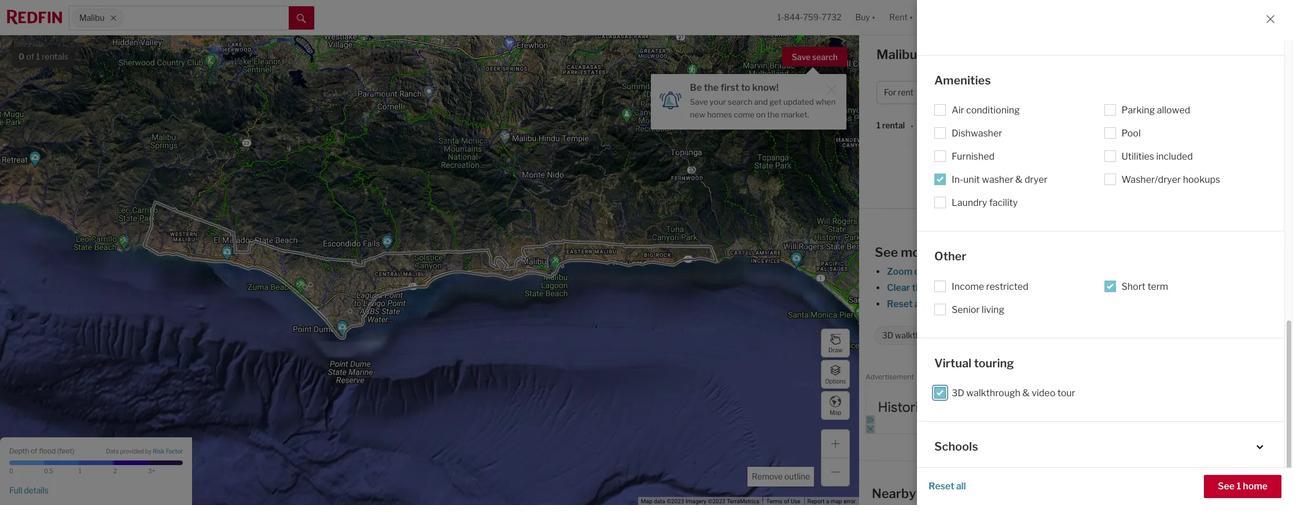 Task type: describe. For each thing, give the bounding box(es) containing it.
remove malibu image
[[110, 14, 117, 21]]

know!
[[752, 82, 779, 93]]

score®
[[965, 491, 1003, 505]]

factor
[[166, 448, 183, 455]]

virtual touring
[[934, 356, 1014, 370]]

0 horizontal spatial tour
[[975, 330, 990, 340]]

map inside zoom out clear the map boundary reset all filters or remove one of your filters below to see more homes
[[928, 282, 947, 293]]

see 1 home button
[[1204, 475, 1281, 498]]

schools
[[934, 440, 978, 454]]

1 vertical spatial 3d walkthrough & video tour
[[952, 388, 1075, 399]]

all inside zoom out clear the map boundary reset all filters or remove one of your filters below to see more homes
[[915, 298, 924, 309]]

save search
[[792, 52, 838, 62]]

nearby
[[872, 486, 916, 501]]

of for 0 of 1 rentals
[[26, 51, 34, 62]]

terrametrics
[[727, 498, 759, 505]]

utilities included
[[1121, 151, 1193, 162]]

report ad button
[[1261, 375, 1287, 383]]

0 vertical spatial term
[[1147, 281, 1168, 292]]

terms of use
[[766, 498, 800, 505]]

0 for 0 of 1 rentals
[[19, 51, 24, 62]]

ad region
[[865, 382, 1287, 434]]

for
[[996, 47, 1014, 62]]

included
[[1156, 151, 1193, 162]]

match
[[990, 486, 1029, 501]]

for rent
[[884, 88, 913, 97]]

recommended button
[[938, 120, 1008, 131]]

be the first to know!
[[690, 82, 779, 93]]

full details
[[9, 485, 49, 495]]

first
[[721, 82, 739, 93]]

risk factor link
[[153, 448, 183, 456]]

apartments
[[920, 47, 993, 62]]

flood
[[39, 446, 56, 455]]

hookups
[[1183, 174, 1220, 185]]

of for depth of flood ( feet )
[[31, 446, 37, 455]]

submit search image
[[297, 14, 306, 23]]

search inside save search button
[[812, 52, 838, 62]]

price button
[[940, 81, 990, 104]]

homes inside zoom out clear the map boundary reset all filters or remove one of your filters below to see more homes
[[1159, 298, 1189, 309]]

map for map data ©2023  imagery ©2023 terrametrics
[[641, 498, 652, 505]]

•
[[911, 121, 913, 131]]

income restricted
[[952, 281, 1028, 292]]

remove
[[966, 298, 998, 309]]

save search button
[[782, 47, 848, 67]]

be
[[690, 82, 702, 93]]

or
[[954, 298, 964, 309]]

0 vertical spatial walkthrough
[[895, 330, 942, 340]]

report a map error link
[[807, 498, 856, 505]]

allowed
[[1157, 105, 1190, 116]]

0 vertical spatial short term
[[1121, 281, 1168, 292]]

by
[[145, 448, 152, 455]]

remove dogs image
[[1048, 332, 1055, 339]]

options button
[[821, 360, 850, 389]]

search inside the save your search and get updated when new homes come on the market.
[[728, 97, 752, 106]]

washer/dryer
[[1100, 330, 1150, 340]]

1 horizontal spatial video
[[1032, 388, 1055, 399]]

1 filters from the left
[[926, 298, 952, 309]]

all inside button
[[956, 481, 966, 492]]

0 horizontal spatial video
[[952, 330, 973, 340]]

more inside zoom out clear the map boundary reset all filters or remove one of your filters below to see more homes
[[1134, 298, 1157, 309]]

report a map error
[[807, 498, 856, 505]]

zoom
[[887, 266, 912, 277]]

1 inside button
[[1237, 481, 1241, 492]]

map region
[[0, 10, 898, 505]]

0 horizontal spatial more
[[901, 245, 932, 260]]

in- for in-unit washer & dryer
[[952, 174, 963, 185]]

reset inside zoom out clear the map boundary reset all filters or remove one of your filters below to see more homes
[[887, 298, 913, 309]]

0.5
[[44, 467, 53, 474]]

dogs
[[1023, 330, 1043, 340]]

reset inside button
[[929, 481, 954, 492]]

remove outline
[[752, 472, 810, 481]]

conditioning
[[966, 105, 1020, 116]]

living
[[982, 304, 1004, 315]]

advertisement
[[865, 372, 914, 381]]

terms
[[766, 498, 782, 505]]

malibu for malibu
[[79, 13, 104, 23]]

0 horizontal spatial 3d
[[882, 330, 893, 340]]

759-
[[803, 12, 822, 22]]

imagery
[[686, 498, 706, 505]]

clear the map boundary button
[[886, 282, 991, 293]]

washer
[[982, 174, 1013, 185]]

homes inside the save your search and get updated when new homes come on the market.
[[707, 110, 732, 119]]

for rent button
[[876, 81, 936, 104]]

1 horizontal spatial short
[[1182, 330, 1203, 340]]

touring
[[974, 356, 1014, 370]]

to inside dialog
[[741, 82, 750, 93]]

2
[[113, 467, 117, 474]]

schools link
[[934, 439, 1267, 455]]

remove in-unit washer/dryer image
[[1157, 332, 1164, 339]]

rentals
[[42, 51, 69, 62]]

reset all filters button
[[886, 298, 952, 309]]

air
[[952, 105, 964, 116]]

to inside zoom out clear the map boundary reset all filters or remove one of your filters below to see more homes
[[1106, 298, 1115, 309]]

see for see 1 home
[[1218, 481, 1235, 492]]

1 vertical spatial term
[[1205, 330, 1223, 340]]

homes up income
[[935, 245, 976, 260]]

remove
[[752, 472, 783, 481]]

google image
[[3, 490, 41, 505]]

1 ©2023 from the left
[[667, 498, 684, 505]]

data
[[654, 498, 665, 505]]

1 vertical spatial walkthrough
[[966, 388, 1020, 399]]

1 rental • sort : recommended
[[876, 121, 998, 131]]

1 horizontal spatial 3d
[[952, 388, 964, 399]]

risk
[[153, 448, 164, 455]]

furnished
[[952, 151, 995, 162]]

rental
[[882, 121, 905, 130]]

malibu for malibu apartments for rent
[[876, 47, 917, 62]]

amenities
[[934, 73, 991, 87]]

0 vertical spatial the
[[704, 82, 719, 93]]

1-844-759-7732
[[777, 12, 841, 22]]

depth
[[9, 446, 29, 455]]

on
[[756, 110, 765, 119]]



Task type: locate. For each thing, give the bounding box(es) containing it.
nearby homes that match your criteria
[[872, 486, 1105, 501]]

save
[[792, 52, 810, 62], [690, 97, 708, 106]]

see left home
[[1218, 481, 1235, 492]]

844-
[[784, 12, 803, 22]]

0 vertical spatial your
[[710, 97, 726, 106]]

save inside the save your search and get updated when new homes come on the market.
[[690, 97, 708, 106]]

remove short term image
[[1229, 332, 1236, 339]]

search up come
[[728, 97, 752, 106]]

outline
[[784, 472, 810, 481]]

3d walkthrough & video tour up virtual
[[882, 330, 990, 340]]

2 vertical spatial your
[[1031, 486, 1059, 501]]

price
[[948, 88, 968, 97]]

see for see more homes
[[875, 245, 898, 260]]

the
[[704, 82, 719, 93], [767, 110, 779, 119], [912, 282, 926, 293]]

of right one
[[1019, 298, 1027, 309]]

walkthrough
[[895, 330, 942, 340], [966, 388, 1020, 399]]

2 filters from the left
[[1051, 298, 1076, 309]]

the up reset all filters button
[[912, 282, 926, 293]]

0 horizontal spatial save
[[690, 97, 708, 106]]

short
[[1121, 281, 1146, 292], [1182, 330, 1203, 340]]

homes right new
[[707, 110, 732, 119]]

save up new
[[690, 97, 708, 106]]

map
[[830, 409, 841, 416], [641, 498, 652, 505]]

report for report ad
[[1261, 375, 1279, 381]]

1 horizontal spatial unit
[[1084, 330, 1098, 340]]

1 horizontal spatial tour
[[1057, 388, 1075, 399]]

in-unit washer & dryer
[[952, 174, 1047, 185]]

when
[[816, 97, 836, 106]]

©2023 right data at the bottom of the page
[[667, 498, 684, 505]]

1 horizontal spatial the
[[767, 110, 779, 119]]

to left see
[[1106, 298, 1115, 309]]

1 horizontal spatial more
[[1134, 298, 1157, 309]]

0 vertical spatial unit
[[963, 174, 980, 185]]

0 horizontal spatial 0
[[9, 467, 13, 474]]

see inside see 1 home button
[[1218, 481, 1235, 492]]

save inside button
[[792, 52, 810, 62]]

details
[[24, 485, 49, 495]]

0 horizontal spatial the
[[704, 82, 719, 93]]

1 left home
[[1237, 481, 1241, 492]]

rent
[[1016, 47, 1046, 62]]

0 up full on the left
[[9, 467, 13, 474]]

1 horizontal spatial all
[[956, 481, 966, 492]]

1 vertical spatial short term
[[1182, 330, 1223, 340]]

0 horizontal spatial map
[[831, 498, 842, 505]]

the right be
[[704, 82, 719, 93]]

1 horizontal spatial save
[[792, 52, 810, 62]]

air conditioning
[[952, 105, 1020, 116]]

0 horizontal spatial short term
[[1121, 281, 1168, 292]]

0 vertical spatial to
[[741, 82, 750, 93]]

reset down clear
[[887, 298, 913, 309]]

1 inside 1 rental • sort : recommended
[[876, 121, 880, 130]]

1 vertical spatial map
[[831, 498, 842, 505]]

be the first to know! dialog
[[651, 67, 846, 129]]

full
[[9, 485, 22, 495]]

1 horizontal spatial malibu
[[876, 47, 917, 62]]

unit down below
[[1084, 330, 1098, 340]]

zoom out button
[[886, 266, 929, 277]]

1 vertical spatial to
[[1106, 298, 1115, 309]]

your down first
[[710, 97, 726, 106]]

map button
[[821, 391, 850, 420]]

ad
[[1280, 375, 1287, 381]]

1 horizontal spatial walkthrough
[[966, 388, 1020, 399]]

term left remove short term image
[[1205, 330, 1223, 340]]

1-
[[777, 12, 784, 22]]

1 vertical spatial in-
[[1073, 330, 1084, 340]]

more
[[901, 245, 932, 260], [1134, 298, 1157, 309]]

in- up laundry
[[952, 174, 963, 185]]

homes up remove in-unit washer/dryer image
[[1159, 298, 1189, 309]]

market.
[[781, 110, 809, 119]]

of left flood
[[31, 446, 37, 455]]

restricted
[[986, 281, 1028, 292]]

0 vertical spatial in-
[[952, 174, 963, 185]]

1 vertical spatial your
[[1029, 298, 1049, 309]]

&
[[1015, 174, 1023, 185], [944, 330, 950, 340], [1022, 388, 1030, 399]]

report for report a map error
[[807, 498, 825, 505]]

short up see
[[1121, 281, 1146, 292]]

walkthrough down touring
[[966, 388, 1020, 399]]

0 vertical spatial save
[[792, 52, 810, 62]]

1 horizontal spatial 0
[[19, 51, 24, 62]]

homes left that
[[919, 486, 960, 501]]

walk score®
[[934, 491, 1003, 505]]

1 horizontal spatial map
[[928, 282, 947, 293]]

0 for 0
[[9, 467, 13, 474]]

report ad
[[1261, 375, 1287, 381]]

search down "7732"
[[812, 52, 838, 62]]

to
[[741, 82, 750, 93], [1106, 298, 1115, 309]]

for
[[884, 88, 896, 97]]

0 horizontal spatial report
[[807, 498, 825, 505]]

3d walkthrough & video tour
[[882, 330, 990, 340], [952, 388, 1075, 399]]

3d
[[882, 330, 893, 340], [952, 388, 964, 399]]

1 horizontal spatial report
[[1261, 375, 1279, 381]]

options
[[825, 377, 846, 384]]

short term
[[1121, 281, 1168, 292], [1182, 330, 1223, 340]]

0 vertical spatial 3d
[[882, 330, 893, 340]]

0 vertical spatial &
[[1015, 174, 1023, 185]]

©2023 right imagery
[[708, 498, 725, 505]]

error
[[843, 498, 856, 505]]

1 vertical spatial reset
[[929, 481, 954, 492]]

short term up see
[[1121, 281, 1168, 292]]

of
[[26, 51, 34, 62], [1019, 298, 1027, 309], [31, 446, 37, 455], [784, 498, 789, 505]]

1 vertical spatial short
[[1182, 330, 1203, 340]]

0 horizontal spatial malibu
[[79, 13, 104, 23]]

more right see
[[1134, 298, 1157, 309]]

malibu apartments for rent
[[876, 47, 1046, 62]]

0 vertical spatial video
[[952, 330, 973, 340]]

0 horizontal spatial in-
[[952, 174, 963, 185]]

clear
[[887, 282, 910, 293]]

map for map
[[830, 409, 841, 416]]

recommended
[[940, 121, 998, 130]]

1 vertical spatial all
[[956, 481, 966, 492]]

data
[[106, 448, 119, 455]]

reset left that
[[929, 481, 954, 492]]

home
[[1243, 481, 1268, 492]]

zoom out clear the map boundary reset all filters or remove one of your filters below to see more homes
[[887, 266, 1189, 309]]

0 vertical spatial 3d walkthrough & video tour
[[882, 330, 990, 340]]

unit for washer
[[963, 174, 980, 185]]

malibu up for rent
[[876, 47, 917, 62]]

rent
[[898, 88, 913, 97]]

boundary
[[949, 282, 991, 293]]

0 horizontal spatial term
[[1147, 281, 1168, 292]]

the inside the save your search and get updated when new homes come on the market.
[[767, 110, 779, 119]]

0 vertical spatial search
[[812, 52, 838, 62]]

walk score® link
[[934, 490, 1267, 505]]

filters left below
[[1051, 298, 1076, 309]]

the inside zoom out clear the map boundary reset all filters or remove one of your filters below to see more homes
[[912, 282, 926, 293]]

1 horizontal spatial filters
[[1051, 298, 1076, 309]]

0 horizontal spatial ©2023
[[667, 498, 684, 505]]

2 vertical spatial the
[[912, 282, 926, 293]]

1 horizontal spatial see
[[1218, 481, 1235, 492]]

2 horizontal spatial the
[[912, 282, 926, 293]]

of left rentals
[[26, 51, 34, 62]]

1 vertical spatial the
[[767, 110, 779, 119]]

0 vertical spatial 0
[[19, 51, 24, 62]]

report left ad on the right
[[1261, 375, 1279, 381]]

0 of 1 rentals
[[19, 51, 69, 62]]

0 vertical spatial map
[[928, 282, 947, 293]]

1 horizontal spatial to
[[1106, 298, 1115, 309]]

your right match
[[1031, 486, 1059, 501]]

2 ©2023 from the left
[[708, 498, 725, 505]]

1 horizontal spatial short term
[[1182, 330, 1223, 340]]

virtual
[[934, 356, 971, 370]]

dishwasher
[[952, 128, 1002, 139]]

report inside button
[[1261, 375, 1279, 381]]

below
[[1078, 298, 1104, 309]]

0 horizontal spatial reset
[[887, 298, 913, 309]]

pool
[[1121, 128, 1141, 139]]

malibu
[[79, 13, 104, 23], [876, 47, 917, 62]]

see 1 home
[[1218, 481, 1268, 492]]

walkthrough down reset all filters button
[[895, 330, 942, 340]]

0 vertical spatial short
[[1121, 281, 1146, 292]]

1 vertical spatial more
[[1134, 298, 1157, 309]]

1 vertical spatial video
[[1032, 388, 1055, 399]]

0 vertical spatial all
[[915, 298, 924, 309]]

map
[[928, 282, 947, 293], [831, 498, 842, 505]]

)
[[72, 446, 74, 455]]

0 vertical spatial see
[[875, 245, 898, 260]]

walk
[[934, 491, 962, 505]]

reset all
[[929, 481, 966, 492]]

0 horizontal spatial map
[[641, 498, 652, 505]]

1 vertical spatial save
[[690, 97, 708, 106]]

reset all button
[[929, 475, 966, 498]]

map inside map button
[[830, 409, 841, 416]]

in- right remove dogs icon on the right bottom of the page
[[1073, 330, 1084, 340]]

criteria
[[1061, 486, 1105, 501]]

washer/dryer
[[1121, 174, 1181, 185]]

1 vertical spatial tour
[[1057, 388, 1075, 399]]

1 horizontal spatial ©2023
[[708, 498, 725, 505]]

other
[[934, 249, 966, 263]]

1 left rental
[[876, 121, 880, 130]]

search
[[812, 52, 838, 62], [728, 97, 752, 106]]

more up out
[[901, 245, 932, 260]]

in- for in-unit washer/dryer
[[1073, 330, 1084, 340]]

save down '844-'
[[792, 52, 810, 62]]

short term left remove short term image
[[1182, 330, 1223, 340]]

map left data at the bottom of the page
[[641, 498, 652, 505]]

1 horizontal spatial reset
[[929, 481, 954, 492]]

1 horizontal spatial term
[[1205, 330, 1223, 340]]

map down 'options'
[[830, 409, 841, 416]]

map down out
[[928, 282, 947, 293]]

2 vertical spatial &
[[1022, 388, 1030, 399]]

1 vertical spatial search
[[728, 97, 752, 106]]

filters down clear the map boundary button
[[926, 298, 952, 309]]

0 left rentals
[[19, 51, 24, 62]]

1 vertical spatial 3d
[[952, 388, 964, 399]]

1 vertical spatial unit
[[1084, 330, 1098, 340]]

and
[[754, 97, 768, 106]]

1 vertical spatial report
[[807, 498, 825, 505]]

©2023
[[667, 498, 684, 505], [708, 498, 725, 505]]

facility
[[989, 197, 1018, 208]]

out
[[914, 266, 929, 277]]

full details button
[[9, 485, 49, 496]]

map right a
[[831, 498, 842, 505]]

1 vertical spatial see
[[1218, 481, 1235, 492]]

0 vertical spatial more
[[901, 245, 932, 260]]

draw
[[828, 346, 842, 353]]

a
[[826, 498, 829, 505]]

your inside zoom out clear the map boundary reset all filters or remove one of your filters below to see more homes
[[1029, 298, 1049, 309]]

see
[[1117, 298, 1132, 309]]

your right one
[[1029, 298, 1049, 309]]

of for terms of use
[[784, 498, 789, 505]]

in-
[[952, 174, 963, 185], [1073, 330, 1084, 340]]

save for save search
[[792, 52, 810, 62]]

1 left rentals
[[36, 51, 40, 62]]

0 horizontal spatial see
[[875, 245, 898, 260]]

3d down virtual
[[952, 388, 964, 399]]

0 vertical spatial map
[[830, 409, 841, 416]]

1 vertical spatial &
[[944, 330, 950, 340]]

see more homes
[[875, 245, 976, 260]]

1 horizontal spatial map
[[830, 409, 841, 416]]

that
[[962, 486, 988, 501]]

0 horizontal spatial filters
[[926, 298, 952, 309]]

0 horizontal spatial walkthrough
[[895, 330, 942, 340]]

0 horizontal spatial all
[[915, 298, 924, 309]]

depth of flood ( feet )
[[9, 446, 74, 455]]

malibu left remove malibu 'image'
[[79, 13, 104, 23]]

of inside zoom out clear the map boundary reset all filters or remove one of your filters below to see more homes
[[1019, 298, 1027, 309]]

3d up advertisement
[[882, 330, 893, 340]]

:
[[936, 121, 938, 130]]

unit down furnished
[[963, 174, 980, 185]]

laundry facility
[[952, 197, 1018, 208]]

3d walkthrough & video tour down touring
[[952, 388, 1075, 399]]

remove 3d walkthrough & video tour image
[[998, 332, 1005, 339]]

0 vertical spatial reset
[[887, 298, 913, 309]]

save for save your search and get updated when new homes come on the market.
[[690, 97, 708, 106]]

0 horizontal spatial to
[[741, 82, 750, 93]]

0 vertical spatial malibu
[[79, 13, 104, 23]]

0 horizontal spatial search
[[728, 97, 752, 106]]

unit for washer/dryer
[[1084, 330, 1098, 340]]

1 vertical spatial 0
[[9, 467, 13, 474]]

3+
[[148, 467, 155, 474]]

to right first
[[741, 82, 750, 93]]

unit
[[963, 174, 980, 185], [1084, 330, 1098, 340]]

your inside the save your search and get updated when new homes come on the market.
[[710, 97, 726, 106]]

0 vertical spatial tour
[[975, 330, 990, 340]]

(
[[57, 446, 59, 455]]

term up remove in-unit washer/dryer image
[[1147, 281, 1168, 292]]

parking
[[1121, 105, 1155, 116]]

laundry
[[952, 197, 987, 208]]

short right remove in-unit washer/dryer image
[[1182, 330, 1203, 340]]

1 vertical spatial malibu
[[876, 47, 917, 62]]

provided
[[120, 448, 144, 455]]

0 horizontal spatial short
[[1121, 281, 1146, 292]]

the right on
[[767, 110, 779, 119]]

of left use
[[784, 498, 789, 505]]

report left a
[[807, 498, 825, 505]]

0 horizontal spatial unit
[[963, 174, 980, 185]]

see up zoom
[[875, 245, 898, 260]]

1 horizontal spatial in-
[[1073, 330, 1084, 340]]

0 vertical spatial report
[[1261, 375, 1279, 381]]

1 right 0.5
[[79, 467, 81, 474]]



Task type: vqa. For each thing, say whether or not it's contained in the screenshot.
At
no



